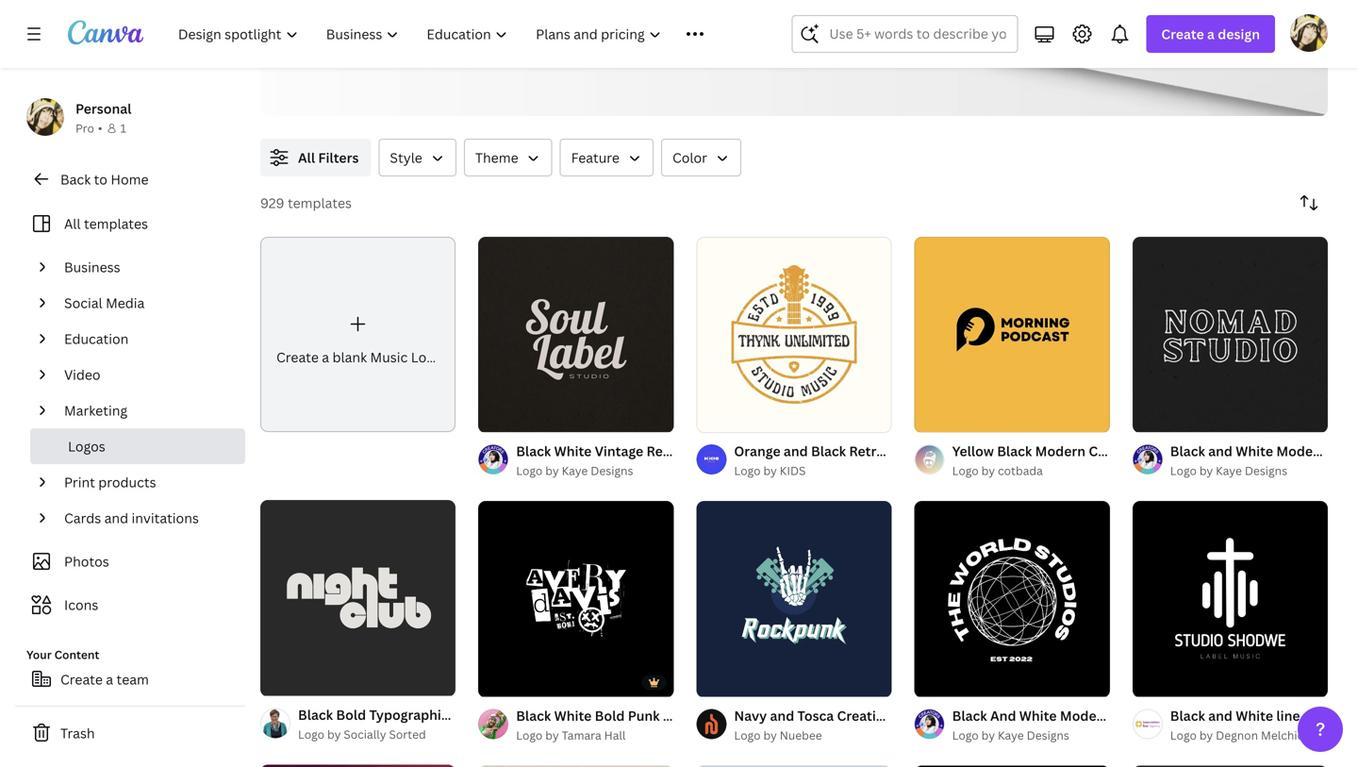 Task type: describe. For each thing, give the bounding box(es) containing it.
back to home link
[[15, 160, 245, 198]]

Sort by button
[[1291, 184, 1329, 222]]

logo by kids
[[734, 463, 806, 479]]

black white vintage retro studio brand logo logo by kaye designs
[[516, 442, 804, 479]]

all templates
[[64, 215, 148, 233]]

by inside black white bold punk grunge name band logo logo by tamara hall
[[546, 727, 559, 743]]

melchior
[[1262, 727, 1310, 743]]

designs inside "black white vintage retro studio brand logo logo by kaye designs"
[[591, 463, 634, 479]]

all filters button
[[260, 139, 371, 176]]

icons
[[64, 596, 98, 614]]

a for team
[[106, 670, 113, 688]]

style button
[[379, 139, 457, 176]]

social media
[[64, 294, 145, 312]]

mic
[[1123, 442, 1146, 460]]

logo by kids link
[[734, 462, 892, 480]]

create for create a blank music logo
[[276, 348, 319, 366]]

logo inside logo by kids link
[[734, 463, 761, 479]]

cotbada
[[998, 463, 1043, 479]]

style
[[390, 149, 423, 167]]

back
[[60, 170, 91, 188]]

black inside yellow black modern chat mic podcast logo logo by cotbada
[[998, 442, 1033, 460]]

chat
[[1089, 442, 1120, 460]]

navy and tosca creative rockpunk music logo logo by nuebee
[[734, 707, 1033, 743]]

black white vintage retro studio brand logo image
[[479, 237, 674, 432]]

yellow black modern chat mic podcast logo logo by cotbada
[[953, 442, 1235, 479]]

marketing
[[64, 401, 127, 419]]

black white bold punk grunge name band logo image
[[479, 501, 674, 697]]

yellow black modern chat mic podcast logo link
[[953, 441, 1235, 462]]

brand
[[731, 442, 770, 460]]

logo by kaye designs for logo by degnon melchior's logo by kaye designs link
[[1171, 463, 1288, 479]]

business link
[[57, 249, 234, 285]]

video link
[[57, 357, 234, 393]]

all templates link
[[26, 206, 234, 242]]

by inside yellow black modern chat mic podcast logo logo by cotbada
[[982, 463, 996, 479]]

kaye inside "black white vintage retro studio brand logo logo by kaye designs"
[[562, 463, 588, 479]]

logo by kaye designs link for logo by degnon melchior
[[1171, 462, 1329, 480]]

social
[[64, 294, 103, 312]]

black white bold punk grunge name band logo logo by tamara hall
[[516, 707, 822, 743]]

color
[[673, 149, 708, 167]]

pro •
[[75, 120, 102, 136]]

black for black white vintage retro studio brand logo
[[516, 442, 551, 460]]

929
[[260, 194, 285, 212]]

media
[[106, 294, 145, 312]]

black and white modern vintage retro brand logo image
[[915, 501, 1110, 697]]

cards and invitations
[[64, 509, 199, 527]]

design
[[1218, 25, 1261, 43]]

theme
[[475, 149, 519, 167]]

logo by socially sorted
[[298, 726, 426, 742]]

Search search field
[[830, 16, 1006, 52]]

name
[[713, 707, 751, 725]]

logo by degnon melchior link
[[1171, 726, 1329, 745]]

your
[[26, 647, 52, 662]]

logo by cotbada link
[[953, 462, 1110, 480]]

music inside navy and tosca creative rockpunk music logo logo by nuebee
[[961, 707, 999, 725]]

logo inside create a blank music logo 'element'
[[411, 348, 442, 366]]

logo by socially sorted link
[[298, 725, 456, 744]]

navy and tosca creative rockpunk music logo link
[[734, 705, 1033, 726]]

hall
[[605, 727, 626, 743]]

logo by tamara hall link
[[516, 726, 674, 745]]

create a blank music logo link
[[260, 237, 456, 432]]

social media link
[[57, 285, 234, 321]]

trash link
[[15, 714, 245, 752]]

cards
[[64, 509, 101, 527]]

marketing link
[[57, 393, 234, 428]]

templates for 929 templates
[[288, 194, 352, 212]]

education
[[64, 330, 129, 348]]

icons link
[[26, 587, 234, 623]]

logo inside logo by degnon melchior link
[[1171, 727, 1197, 743]]

logos
[[68, 437, 105, 455]]

rockpunk
[[895, 707, 958, 725]]

invitations
[[132, 509, 199, 527]]

music inside 'element'
[[370, 348, 408, 366]]

white for bold
[[554, 707, 592, 725]]

a for design
[[1208, 25, 1215, 43]]

trash
[[60, 724, 95, 742]]

logo by kaye designs link for logo by tamara hall
[[516, 462, 674, 480]]

cards and invitations link
[[57, 500, 234, 536]]

create a design
[[1162, 25, 1261, 43]]

music logo templates image
[[926, 0, 1329, 116]]

retro
[[647, 442, 682, 460]]

photos link
[[26, 544, 234, 579]]



Task type: vqa. For each thing, say whether or not it's contained in the screenshot.
Black and White Modern Vintage Retro Studio Logo's Kaye
yes



Task type: locate. For each thing, give the bounding box(es) containing it.
black bold typographic retro night club restaurant bar logo image
[[260, 500, 456, 696]]

print products link
[[57, 464, 234, 500]]

music right "blank"
[[370, 348, 408, 366]]

1 white from the top
[[554, 442, 592, 460]]

designs for black and white modern vintage retro studio logo
[[1245, 463, 1288, 479]]

0 horizontal spatial logo by kaye designs
[[953, 727, 1070, 743]]

0 horizontal spatial a
[[106, 670, 113, 688]]

business
[[64, 258, 120, 276]]

and up nuebee
[[770, 707, 795, 725]]

1 vertical spatial logo by kaye designs
[[953, 727, 1070, 743]]

tosca
[[798, 707, 834, 725]]

logo by nuebee link
[[734, 726, 892, 745]]

feature button
[[560, 139, 654, 176]]

education link
[[57, 321, 234, 357]]

sorted
[[389, 726, 426, 742]]

0 horizontal spatial designs
[[591, 463, 634, 479]]

all for all filters
[[298, 149, 315, 167]]

content
[[54, 647, 99, 662]]

create inside "create a design" dropdown button
[[1162, 25, 1205, 43]]

bold music wave graffiti dj logo image
[[260, 765, 456, 767]]

filters
[[318, 149, 359, 167]]

0 horizontal spatial logo by kaye designs link
[[516, 462, 674, 480]]

2 vertical spatial create
[[60, 670, 103, 688]]

and for navy
[[770, 707, 795, 725]]

2 vertical spatial a
[[106, 670, 113, 688]]

orange and black retro vintage studio music logo image
[[697, 237, 892, 432]]

black up cotbada
[[998, 442, 1033, 460]]

a left design in the right top of the page
[[1208, 25, 1215, 43]]

and inside navy and tosca creative rockpunk music logo logo by nuebee
[[770, 707, 795, 725]]

1 vertical spatial all
[[64, 215, 81, 233]]

kaye for black and white modern vintage retro brand logo
[[998, 727, 1024, 743]]

1 horizontal spatial designs
[[1027, 727, 1070, 743]]

2 horizontal spatial designs
[[1245, 463, 1288, 479]]

white
[[554, 442, 592, 460], [554, 707, 592, 725]]

create for create a design
[[1162, 25, 1205, 43]]

a inside 'element'
[[322, 348, 329, 366]]

0 vertical spatial music
[[370, 348, 408, 366]]

2 horizontal spatial logo by kaye designs link
[[1171, 462, 1329, 480]]

creative
[[837, 707, 892, 725]]

1 horizontal spatial all
[[298, 149, 315, 167]]

punk
[[628, 707, 660, 725]]

templates for all templates
[[84, 215, 148, 233]]

1 horizontal spatial templates
[[288, 194, 352, 212]]

to
[[94, 170, 108, 188]]

1 vertical spatial music
[[961, 707, 999, 725]]

create inside create a blank music logo 'element'
[[276, 348, 319, 366]]

and right cards
[[104, 509, 128, 527]]

0 horizontal spatial templates
[[84, 215, 148, 233]]

1 vertical spatial create
[[276, 348, 319, 366]]

bold
[[595, 707, 625, 725]]

logo by degnon melchior
[[1171, 727, 1310, 743]]

by
[[764, 463, 777, 479], [546, 463, 559, 479], [982, 463, 996, 479], [1200, 463, 1214, 479], [327, 726, 341, 742], [764, 727, 777, 743], [546, 727, 559, 743], [982, 727, 996, 743], [1200, 727, 1214, 743]]

pro
[[75, 120, 94, 136]]

tamara
[[562, 727, 602, 743]]

create left "blank"
[[276, 348, 319, 366]]

1 horizontal spatial logo by kaye designs link
[[953, 726, 1110, 745]]

create a blank music logo
[[276, 348, 442, 366]]

home
[[111, 170, 149, 188]]

0 vertical spatial a
[[1208, 25, 1215, 43]]

a inside dropdown button
[[1208, 25, 1215, 43]]

all inside button
[[298, 149, 315, 167]]

all left filters
[[298, 149, 315, 167]]

color button
[[661, 139, 742, 176]]

socially
[[344, 726, 386, 742]]

all filters
[[298, 149, 359, 167]]

theme button
[[464, 139, 553, 176]]

1 vertical spatial white
[[554, 707, 592, 725]]

by inside navy and tosca creative rockpunk music logo logo by nuebee
[[764, 727, 777, 743]]

print
[[64, 473, 95, 491]]

all
[[298, 149, 315, 167], [64, 215, 81, 233]]

yellow
[[953, 442, 994, 460]]

photos
[[64, 552, 109, 570]]

•
[[98, 120, 102, 136]]

feature
[[571, 149, 620, 167]]

0 vertical spatial all
[[298, 149, 315, 167]]

kids
[[780, 463, 806, 479]]

create down content
[[60, 670, 103, 688]]

0 horizontal spatial music
[[370, 348, 408, 366]]

team
[[117, 670, 149, 688]]

black white vintage retro studio brand logo link
[[516, 441, 804, 462]]

nuebee
[[780, 727, 822, 743]]

top level navigation element
[[166, 15, 747, 53], [166, 15, 747, 53]]

grunge
[[663, 707, 710, 725]]

0 horizontal spatial create
[[60, 670, 103, 688]]

band
[[754, 707, 787, 725]]

white inside "black white vintage retro studio brand logo logo by kaye designs"
[[554, 442, 592, 460]]

black for black white bold punk grunge name band logo
[[516, 707, 551, 725]]

0 horizontal spatial and
[[104, 509, 128, 527]]

a left team in the left bottom of the page
[[106, 670, 113, 688]]

navy
[[734, 707, 767, 725]]

vintage
[[595, 442, 644, 460]]

create a team
[[60, 670, 149, 688]]

logo by kaye designs link
[[516, 462, 674, 480], [1171, 462, 1329, 480], [953, 726, 1110, 745]]

black
[[516, 442, 551, 460], [998, 442, 1033, 460], [516, 707, 551, 725]]

logo by kaye designs down podcast
[[1171, 463, 1288, 479]]

studio
[[685, 442, 728, 460]]

black inside "black white vintage retro studio brand logo logo by kaye designs"
[[516, 442, 551, 460]]

templates down all filters button
[[288, 194, 352, 212]]

white inside black white bold punk grunge name band logo logo by tamara hall
[[554, 707, 592, 725]]

all down back
[[64, 215, 81, 233]]

a for blank
[[322, 348, 329, 366]]

create left design in the right top of the page
[[1162, 25, 1205, 43]]

black up logo by tamara hall link
[[516, 707, 551, 725]]

kaye for black and white modern vintage retro studio logo
[[1216, 463, 1243, 479]]

0 horizontal spatial all
[[64, 215, 81, 233]]

2 horizontal spatial a
[[1208, 25, 1215, 43]]

products
[[98, 473, 156, 491]]

create inside create a team button
[[60, 670, 103, 688]]

None search field
[[792, 15, 1018, 53]]

templates
[[288, 194, 352, 212], [84, 215, 148, 233]]

your content
[[26, 647, 99, 662]]

1 horizontal spatial logo by kaye designs
[[1171, 463, 1288, 479]]

podcast
[[1149, 442, 1201, 460]]

black left vintage
[[516, 442, 551, 460]]

black and white line minimalist gospel wave music label studio logo image
[[1133, 501, 1329, 697]]

2 horizontal spatial create
[[1162, 25, 1205, 43]]

create a design button
[[1147, 15, 1276, 53]]

designs
[[591, 463, 634, 479], [1245, 463, 1288, 479], [1027, 727, 1070, 743]]

logo inside logo by socially sorted link
[[298, 726, 325, 742]]

create for create a team
[[60, 670, 103, 688]]

2 white from the top
[[554, 707, 592, 725]]

logo by kaye designs
[[1171, 463, 1288, 479], [953, 727, 1070, 743]]

0 vertical spatial and
[[104, 509, 128, 527]]

0 vertical spatial white
[[554, 442, 592, 460]]

modern
[[1036, 442, 1086, 460]]

stephanie aranda image
[[1291, 14, 1329, 52]]

1 horizontal spatial a
[[322, 348, 329, 366]]

1 vertical spatial and
[[770, 707, 795, 725]]

a left "blank"
[[322, 348, 329, 366]]

back to home
[[60, 170, 149, 188]]

white for vintage
[[554, 442, 592, 460]]

black and white modern vintage retro studio logo image
[[1133, 237, 1329, 432]]

0 horizontal spatial kaye
[[562, 463, 588, 479]]

print products
[[64, 473, 156, 491]]

blank
[[333, 348, 367, 366]]

2 horizontal spatial kaye
[[1216, 463, 1243, 479]]

navy and tosca creative rockpunk music logo image
[[697, 501, 892, 697]]

a
[[1208, 25, 1215, 43], [322, 348, 329, 366], [106, 670, 113, 688]]

black white bold punk grunge name band logo link
[[516, 705, 822, 726]]

a inside button
[[106, 670, 113, 688]]

video
[[64, 366, 101, 384]]

designs for black and white modern vintage retro brand logo
[[1027, 727, 1070, 743]]

0 vertical spatial templates
[[288, 194, 352, 212]]

929 templates
[[260, 194, 352, 212]]

0 vertical spatial create
[[1162, 25, 1205, 43]]

create a team button
[[15, 661, 245, 698]]

logo by kaye designs down rockpunk
[[953, 727, 1070, 743]]

black inside black white bold punk grunge name band logo logo by tamara hall
[[516, 707, 551, 725]]

music right rockpunk
[[961, 707, 999, 725]]

yellow black modern chat mic podcast logo image
[[915, 237, 1110, 432]]

1 horizontal spatial kaye
[[998, 727, 1024, 743]]

1 vertical spatial templates
[[84, 215, 148, 233]]

logo by kaye designs for middle logo by kaye designs link
[[953, 727, 1070, 743]]

degnon
[[1216, 727, 1259, 743]]

1
[[120, 120, 126, 136]]

music
[[370, 348, 408, 366], [961, 707, 999, 725]]

and for cards
[[104, 509, 128, 527]]

1 horizontal spatial music
[[961, 707, 999, 725]]

1 vertical spatial a
[[322, 348, 329, 366]]

logo
[[411, 348, 442, 366], [773, 442, 804, 460], [1204, 442, 1235, 460], [734, 463, 761, 479], [516, 463, 543, 479], [953, 463, 979, 479], [1171, 463, 1197, 479], [1002, 707, 1033, 725], [791, 707, 822, 725], [298, 726, 325, 742], [734, 727, 761, 743], [516, 727, 543, 743], [953, 727, 979, 743], [1171, 727, 1197, 743]]

create a blank music logo element
[[260, 237, 456, 432]]

1 horizontal spatial and
[[770, 707, 795, 725]]

and
[[104, 509, 128, 527], [770, 707, 795, 725]]

templates down back to home
[[84, 215, 148, 233]]

white up tamara
[[554, 707, 592, 725]]

white left vintage
[[554, 442, 592, 460]]

personal
[[75, 100, 132, 117]]

1 horizontal spatial create
[[276, 348, 319, 366]]

0 vertical spatial logo by kaye designs
[[1171, 463, 1288, 479]]

by inside "black white vintage retro studio brand logo logo by kaye designs"
[[546, 463, 559, 479]]

all for all templates
[[64, 215, 81, 233]]



